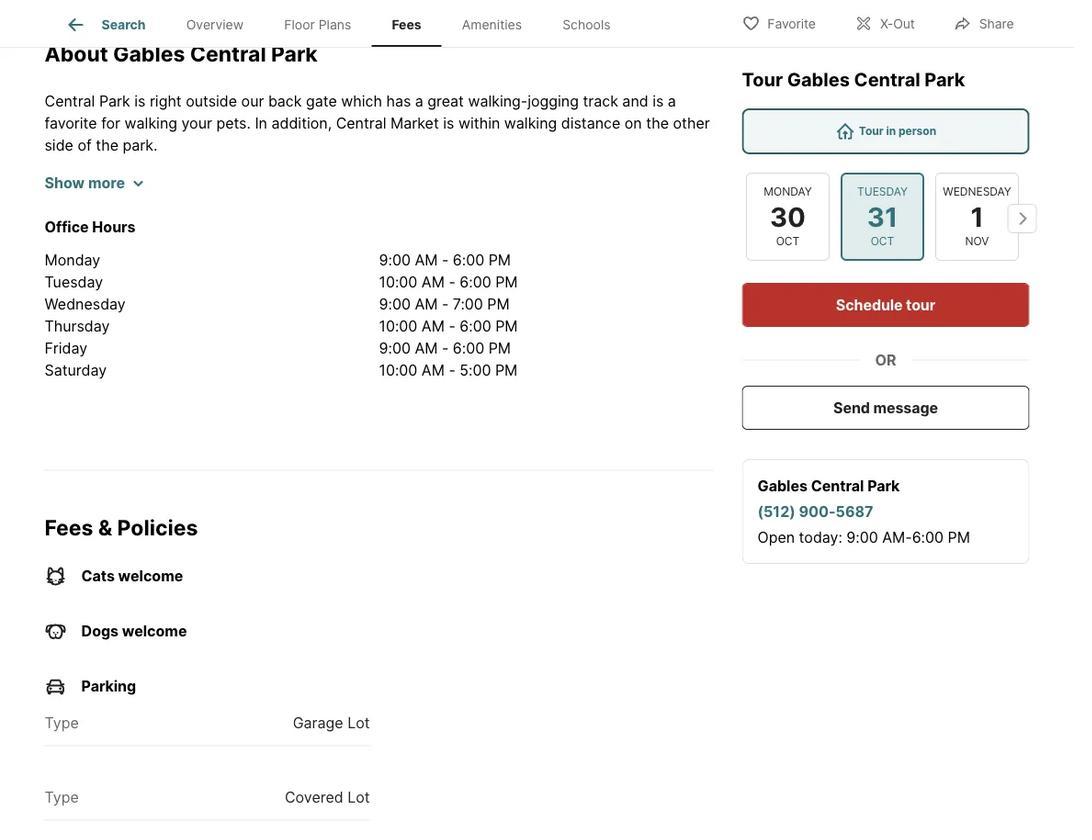 Task type: vqa. For each thing, say whether or not it's contained in the screenshot.
Brentwood
no



Task type: locate. For each thing, give the bounding box(es) containing it.
tour inside option
[[859, 125, 884, 138]]

0 horizontal spatial monday
[[45, 252, 100, 270]]

favorite button
[[726, 4, 831, 42]]

9:00 am - 6:00 pm up '10:00 am - 5:00 pm'
[[379, 340, 511, 358]]

tuesday up 31
[[857, 185, 907, 198]]

oct inside tuesday 31 oct
[[870, 235, 894, 248]]

tour for tour in person
[[859, 125, 884, 138]]

tour in person option
[[742, 108, 1030, 154]]

9:00 for wednesday
[[379, 296, 411, 314]]

addition,
[[271, 115, 332, 133]]

0 vertical spatial tuesday
[[857, 185, 907, 198]]

monday
[[763, 185, 811, 198], [45, 252, 100, 270]]

is down great
[[443, 115, 454, 133]]

park up 5687
[[867, 477, 900, 495]]

type for covered lot
[[45, 789, 79, 807]]

plans
[[319, 17, 351, 32]]

walking up park. at left top
[[125, 115, 177, 133]]

1 vertical spatial 10:00
[[379, 318, 417, 336]]

0 vertical spatial 10:00
[[379, 274, 417, 292]]

0 horizontal spatial is
[[134, 93, 146, 111]]

fees left &
[[45, 515, 93, 541]]

wednesday for wednesday
[[45, 296, 126, 314]]

0 horizontal spatial oct
[[776, 235, 799, 248]]

0 vertical spatial type
[[45, 715, 79, 733]]

gables for about
[[113, 41, 185, 66]]

oct down 30
[[776, 235, 799, 248]]

9:00 for monday
[[379, 252, 411, 270]]

type
[[45, 715, 79, 733], [45, 789, 79, 807]]

1 vertical spatial 10:00 am - 6:00 pm
[[379, 318, 518, 336]]

1 vertical spatial type
[[45, 789, 79, 807]]

lot right covered
[[347, 789, 370, 807]]

0 vertical spatial lot
[[347, 715, 370, 733]]

10:00 for thursday
[[379, 318, 417, 336]]

tour in person list box
[[742, 108, 1030, 154]]

is left right
[[134, 93, 146, 111]]

garage lot
[[293, 715, 370, 733]]

central park is right outside our back gate which has a great walking-jogging track and is a favorite for walking your pets. in addition, central market is within walking distance on the other side of the park.
[[45, 93, 710, 155]]

10:00 am - 5:00 pm
[[379, 362, 518, 380]]

0 horizontal spatial fees
[[45, 515, 93, 541]]

pm
[[489, 252, 511, 270], [495, 274, 518, 292], [487, 296, 510, 314], [495, 318, 518, 336], [489, 340, 511, 358], [495, 362, 518, 380], [948, 528, 970, 546]]

9:00 am - 6:00 pm
[[379, 252, 511, 270], [379, 340, 511, 358]]

garage
[[293, 715, 343, 733]]

1 vertical spatial tuesday
[[45, 274, 103, 292]]

park up the for
[[99, 93, 130, 111]]

show
[[45, 175, 85, 192]]

9:00 down 5687
[[847, 528, 878, 546]]

3 10:00 from the top
[[379, 362, 417, 380]]

1
[[970, 201, 983, 233]]

900-
[[799, 503, 836, 521]]

welcome right dogs
[[122, 623, 187, 641]]

gables inside gables central park (512) 900-5687 open today: 9:00 am-6:00 pm
[[758, 477, 808, 495]]

1 horizontal spatial fees
[[392, 17, 421, 32]]

oct for 31
[[870, 235, 894, 248]]

- for thursday
[[449, 318, 456, 336]]

1 horizontal spatial the
[[646, 115, 669, 133]]

gables down favorite
[[787, 68, 850, 91]]

show more
[[45, 175, 125, 192]]

- for tuesday
[[449, 274, 456, 292]]

2 10:00 am - 6:00 pm from the top
[[379, 318, 518, 336]]

10:00 am - 6:00 pm for thursday
[[379, 318, 518, 336]]

6:00 for monday
[[453, 252, 484, 270]]

dogs welcome
[[81, 623, 187, 641]]

1 vertical spatial gables
[[787, 68, 850, 91]]

am for wednesday
[[415, 296, 438, 314]]

gables down search
[[113, 41, 185, 66]]

9:00 left the 7:00 in the top of the page
[[379, 296, 411, 314]]

oct inside 'monday 30 oct'
[[776, 235, 799, 248]]

person
[[899, 125, 936, 138]]

the right on
[[646, 115, 669, 133]]

0 vertical spatial wednesday
[[942, 185, 1011, 198]]

gables up (512)
[[758, 477, 808, 495]]

1 horizontal spatial monday
[[763, 185, 811, 198]]

central
[[190, 41, 266, 66], [854, 68, 920, 91], [45, 93, 95, 111], [336, 115, 386, 133], [811, 477, 864, 495]]

parking
[[81, 678, 136, 696]]

out
[[893, 16, 915, 32]]

lot right garage
[[347, 715, 370, 733]]

2 10:00 from the top
[[379, 318, 417, 336]]

welcome for cats welcome
[[118, 568, 183, 586]]

9:00
[[379, 252, 411, 270], [379, 296, 411, 314], [379, 340, 411, 358], [847, 528, 878, 546]]

tuesday
[[857, 185, 907, 198], [45, 274, 103, 292]]

0 horizontal spatial a
[[415, 93, 423, 111]]

lot for garage lot
[[347, 715, 370, 733]]

park inside gables central park (512) 900-5687 open today: 9:00 am-6:00 pm
[[867, 477, 900, 495]]

floor plans tab
[[264, 3, 372, 47]]

(512)
[[758, 503, 796, 521]]

2 oct from the left
[[870, 235, 894, 248]]

1 horizontal spatial tuesday
[[857, 185, 907, 198]]

is right and
[[653, 93, 664, 111]]

tuesday up "thursday"
[[45, 274, 103, 292]]

tour in person
[[859, 125, 936, 138]]

oct for 30
[[776, 235, 799, 248]]

central inside gables central park (512) 900-5687 open today: 9:00 am-6:00 pm
[[811, 477, 864, 495]]

0 horizontal spatial walking
[[125, 115, 177, 133]]

monday for monday
[[45, 252, 100, 270]]

9:00 up '10:00 am - 5:00 pm'
[[379, 340, 411, 358]]

pm for saturday
[[495, 362, 518, 380]]

10:00 for tuesday
[[379, 274, 417, 292]]

great
[[428, 93, 464, 111]]

central up in
[[854, 68, 920, 91]]

1 horizontal spatial is
[[443, 115, 454, 133]]

1 horizontal spatial wednesday
[[942, 185, 1011, 198]]

9:00 inside gables central park (512) 900-5687 open today: 9:00 am-6:00 pm
[[847, 528, 878, 546]]

tour down favorite button at the right top of page
[[742, 68, 783, 91]]

1 horizontal spatial walking
[[504, 115, 557, 133]]

share button
[[938, 4, 1030, 42]]

0 vertical spatial monday
[[763, 185, 811, 198]]

tuesday for tuesday
[[45, 274, 103, 292]]

2 horizontal spatial is
[[653, 93, 664, 111]]

schedule
[[836, 296, 903, 314]]

am
[[415, 252, 438, 270], [422, 274, 445, 292], [415, 296, 438, 314], [422, 318, 445, 336], [415, 340, 438, 358], [422, 362, 445, 380]]

thursday
[[45, 318, 110, 336]]

your
[[181, 115, 212, 133]]

schedule tour button
[[742, 283, 1030, 327]]

31
[[867, 201, 897, 233]]

am for saturday
[[422, 362, 445, 380]]

overview
[[186, 17, 244, 32]]

1 vertical spatial monday
[[45, 252, 100, 270]]

1 horizontal spatial a
[[668, 93, 676, 111]]

oct
[[776, 235, 799, 248], [870, 235, 894, 248]]

9:00 up 9:00 am - 7:00 pm
[[379, 252, 411, 270]]

1 9:00 am - 6:00 pm from the top
[[379, 252, 511, 270]]

fees right plans
[[392, 17, 421, 32]]

friday
[[45, 340, 87, 358]]

0 vertical spatial tour
[[742, 68, 783, 91]]

oct down 31
[[870, 235, 894, 248]]

tour gables central park
[[742, 68, 965, 91]]

welcome
[[118, 568, 183, 586], [122, 623, 187, 641]]

monday up 30
[[763, 185, 811, 198]]

1 lot from the top
[[347, 715, 370, 733]]

- for monday
[[442, 252, 449, 270]]

1 10:00 am - 6:00 pm from the top
[[379, 274, 518, 292]]

1 10:00 from the top
[[379, 274, 417, 292]]

other
[[673, 115, 710, 133]]

the
[[646, 115, 669, 133], [96, 137, 119, 155]]

a up other
[[668, 93, 676, 111]]

central up 5687
[[811, 477, 864, 495]]

2 vertical spatial gables
[[758, 477, 808, 495]]

9:00 am - 6:00 pm up 9:00 am - 7:00 pm
[[379, 252, 511, 270]]

walking
[[125, 115, 177, 133], [504, 115, 557, 133]]

10:00 left the '5:00'
[[379, 362, 417, 380]]

cats welcome
[[81, 568, 183, 586]]

market
[[391, 115, 439, 133]]

covered
[[285, 789, 343, 807]]

6:00 for friday
[[453, 340, 484, 358]]

0 vertical spatial 10:00 am - 6:00 pm
[[379, 274, 518, 292]]

tour left in
[[859, 125, 884, 138]]

is
[[134, 93, 146, 111], [653, 93, 664, 111], [443, 115, 454, 133]]

1 vertical spatial lot
[[347, 789, 370, 807]]

fees inside tab
[[392, 17, 421, 32]]

wednesday up "thursday"
[[45, 296, 126, 314]]

tab list
[[45, 0, 646, 47]]

10:00 up 9:00 am - 7:00 pm
[[379, 274, 417, 292]]

gables
[[113, 41, 185, 66], [787, 68, 850, 91], [758, 477, 808, 495]]

next image
[[1007, 204, 1037, 233]]

0 horizontal spatial wednesday
[[45, 296, 126, 314]]

has
[[386, 93, 411, 111]]

1 vertical spatial tour
[[859, 125, 884, 138]]

message
[[873, 399, 938, 417]]

wednesday up 1
[[942, 185, 1011, 198]]

2 type from the top
[[45, 789, 79, 807]]

1 vertical spatial welcome
[[122, 623, 187, 641]]

1 horizontal spatial tour
[[859, 125, 884, 138]]

x-out button
[[839, 4, 931, 42]]

1 oct from the left
[[776, 235, 799, 248]]

2 walking from the left
[[504, 115, 557, 133]]

0 vertical spatial 9:00 am - 6:00 pm
[[379, 252, 511, 270]]

- for wednesday
[[442, 296, 449, 314]]

10:00 am - 6:00 pm down 9:00 am - 7:00 pm
[[379, 318, 518, 336]]

0 horizontal spatial tour
[[742, 68, 783, 91]]

the down the for
[[96, 137, 119, 155]]

wednesday
[[942, 185, 1011, 198], [45, 296, 126, 314]]

saturday
[[45, 362, 107, 380]]

a right has
[[415, 93, 423, 111]]

2 a from the left
[[668, 93, 676, 111]]

park up person
[[925, 68, 965, 91]]

2 lot from the top
[[347, 789, 370, 807]]

9:00 am - 6:00 pm for monday
[[379, 252, 511, 270]]

tour for tour gables central park
[[742, 68, 783, 91]]

pm for tuesday
[[495, 274, 518, 292]]

10:00 am - 6:00 pm up 9:00 am - 7:00 pm
[[379, 274, 518, 292]]

1 vertical spatial the
[[96, 137, 119, 155]]

10:00 am - 6:00 pm
[[379, 274, 518, 292], [379, 318, 518, 336]]

- for saturday
[[449, 362, 456, 380]]

1 vertical spatial fees
[[45, 515, 93, 541]]

welcome down policies
[[118, 568, 183, 586]]

am for thursday
[[422, 318, 445, 336]]

5687
[[836, 503, 873, 521]]

0 vertical spatial welcome
[[118, 568, 183, 586]]

walking down jogging
[[504, 115, 557, 133]]

2 9:00 am - 6:00 pm from the top
[[379, 340, 511, 358]]

2 vertical spatial 10:00
[[379, 362, 417, 380]]

6:00
[[453, 252, 484, 270], [460, 274, 491, 292], [460, 318, 491, 336], [453, 340, 484, 358], [912, 528, 944, 546]]

1 vertical spatial 9:00 am - 6:00 pm
[[379, 340, 511, 358]]

of
[[78, 137, 92, 155]]

10:00 am - 6:00 pm for tuesday
[[379, 274, 518, 292]]

fees & policies
[[45, 515, 198, 541]]

0 horizontal spatial tuesday
[[45, 274, 103, 292]]

send message
[[833, 399, 938, 417]]

lot
[[347, 715, 370, 733], [347, 789, 370, 807]]

gables central park (512) 900-5687 open today: 9:00 am-6:00 pm
[[758, 477, 970, 546]]

1 horizontal spatial oct
[[870, 235, 894, 248]]

welcome for dogs welcome
[[122, 623, 187, 641]]

0 vertical spatial gables
[[113, 41, 185, 66]]

jogging
[[528, 93, 579, 111]]

0 vertical spatial fees
[[392, 17, 421, 32]]

1 a from the left
[[415, 93, 423, 111]]

monday down office
[[45, 252, 100, 270]]

-
[[442, 252, 449, 270], [449, 274, 456, 292], [442, 296, 449, 314], [449, 318, 456, 336], [442, 340, 449, 358], [449, 362, 456, 380]]

1 vertical spatial wednesday
[[45, 296, 126, 314]]

1 type from the top
[[45, 715, 79, 733]]

10:00 down 9:00 am - 7:00 pm
[[379, 318, 417, 336]]

park.
[[123, 137, 157, 155]]



Task type: describe. For each thing, give the bounding box(es) containing it.
gables for tour
[[787, 68, 850, 91]]

wednesday for wednesday 1 nov
[[942, 185, 1011, 198]]

or
[[875, 351, 896, 369]]

in
[[255, 115, 267, 133]]

central down which on the left of page
[[336, 115, 386, 133]]

walking-
[[468, 93, 528, 111]]

tuesday 31 oct
[[857, 185, 907, 248]]

for
[[101, 115, 120, 133]]

central up favorite
[[45, 93, 95, 111]]

7:00
[[453, 296, 483, 314]]

pm inside gables central park (512) 900-5687 open today: 9:00 am-6:00 pm
[[948, 528, 970, 546]]

pm for wednesday
[[487, 296, 510, 314]]

30
[[769, 201, 805, 233]]

am for monday
[[415, 252, 438, 270]]

share
[[979, 16, 1014, 32]]

and
[[622, 93, 648, 111]]

policies
[[117, 515, 198, 541]]

back
[[268, 93, 302, 111]]

park inside central park is right outside our back gate which has a great walking-jogging track and is a favorite for walking your pets. in addition, central market is within walking distance on the other side of the park.
[[99, 93, 130, 111]]

10:00 for saturday
[[379, 362, 417, 380]]

overview tab
[[166, 3, 264, 47]]

about
[[45, 41, 108, 66]]

about gables central park
[[45, 41, 318, 66]]

tuesday for tuesday 31 oct
[[857, 185, 907, 198]]

tab list containing search
[[45, 0, 646, 47]]

monday 30 oct
[[763, 185, 811, 248]]

pm for monday
[[489, 252, 511, 270]]

(512) 900-5687 link
[[758, 503, 873, 521]]

amenities tab
[[442, 3, 542, 47]]

1 walking from the left
[[125, 115, 177, 133]]

favorite
[[768, 16, 816, 32]]

lot for covered lot
[[347, 789, 370, 807]]

our
[[241, 93, 264, 111]]

pets.
[[216, 115, 251, 133]]

on
[[625, 115, 642, 133]]

am for tuesday
[[422, 274, 445, 292]]

cats
[[81, 568, 115, 586]]

show more button
[[45, 173, 143, 195]]

- for friday
[[442, 340, 449, 358]]

schools tab
[[542, 3, 631, 47]]

track
[[583, 93, 618, 111]]

gate
[[306, 93, 337, 111]]

today:
[[799, 528, 842, 546]]

floor plans
[[284, 17, 351, 32]]

0 vertical spatial the
[[646, 115, 669, 133]]

amenities
[[462, 17, 522, 32]]

dogs
[[81, 623, 119, 641]]

tour
[[906, 296, 936, 314]]

am-
[[882, 528, 912, 546]]

0 horizontal spatial the
[[96, 137, 119, 155]]

floor
[[284, 17, 315, 32]]

nov
[[965, 235, 989, 248]]

fees tab
[[372, 3, 442, 47]]

type for garage lot
[[45, 715, 79, 733]]

pm for thursday
[[495, 318, 518, 336]]

side
[[45, 137, 73, 155]]

6:00 for tuesday
[[460, 274, 491, 292]]

9:00 am - 6:00 pm for friday
[[379, 340, 511, 358]]

schedule tour
[[836, 296, 936, 314]]

am for friday
[[415, 340, 438, 358]]

hours
[[92, 219, 136, 237]]

outside
[[186, 93, 237, 111]]

pm for friday
[[489, 340, 511, 358]]

6:00 inside gables central park (512) 900-5687 open today: 9:00 am-6:00 pm
[[912, 528, 944, 546]]

wednesday 1 nov
[[942, 185, 1011, 248]]

covered lot
[[285, 789, 370, 807]]

x-
[[880, 16, 893, 32]]

&
[[98, 515, 112, 541]]

fees for fees & policies
[[45, 515, 93, 541]]

within
[[458, 115, 500, 133]]

right
[[150, 93, 182, 111]]

monday for monday 30 oct
[[763, 185, 811, 198]]

office hours
[[45, 219, 136, 237]]

5:00
[[460, 362, 491, 380]]

favorite
[[45, 115, 97, 133]]

distance
[[561, 115, 620, 133]]

send
[[833, 399, 870, 417]]

fees for fees
[[392, 17, 421, 32]]

search
[[102, 17, 146, 32]]

9:00 for friday
[[379, 340, 411, 358]]

x-out
[[880, 16, 915, 32]]

search link
[[65, 14, 146, 36]]

which
[[341, 93, 382, 111]]

9:00 am - 7:00 pm
[[379, 296, 510, 314]]

central down overview
[[190, 41, 266, 66]]

park down floor at the left top of page
[[271, 41, 318, 66]]

office
[[45, 219, 89, 237]]

send message button
[[742, 386, 1030, 430]]

open
[[758, 528, 795, 546]]

schools
[[562, 17, 611, 32]]

more
[[88, 175, 125, 192]]

in
[[886, 125, 896, 138]]

6:00 for thursday
[[460, 318, 491, 336]]



